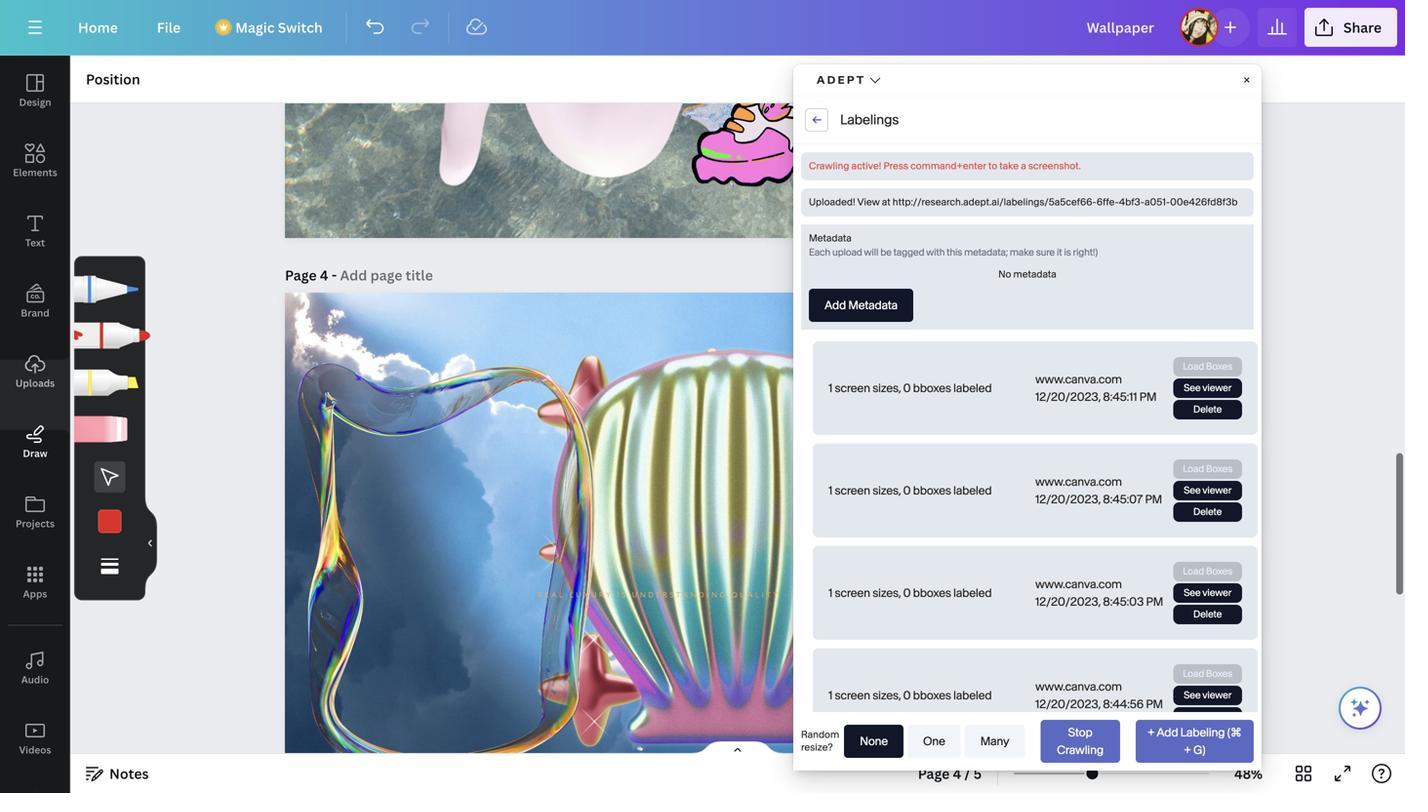 Task type: vqa. For each thing, say whether or not it's contained in the screenshot.
Uploads
yes



Task type: locate. For each thing, give the bounding box(es) containing it.
magic
[[235, 18, 275, 37]]

4 for -
[[320, 266, 328, 285]]

23
[[980, 591, 992, 599]]

hide image
[[144, 497, 157, 590]]

4 for /
[[953, 765, 962, 783]]

26
[[1066, 591, 1078, 599]]

magic switch button
[[204, 8, 338, 47]]

s right f
[[1098, 498, 1104, 506]]

page for page 4 / 5
[[918, 765, 950, 783]]

5
[[974, 765, 982, 783]]

elements
[[13, 166, 57, 179]]

13 12 11 10 9 8 7
[[926, 544, 1105, 553]]

understanding
[[632, 590, 728, 602]]

4 inside button
[[953, 765, 962, 783]]

9
[[983, 544, 989, 553]]

0 horizontal spatial 4
[[320, 266, 328, 285]]

7
[[926, 544, 932, 553]]

1 vertical spatial 4
[[953, 765, 962, 783]]

1 horizontal spatial page
[[918, 765, 950, 783]]

page left "/"
[[918, 765, 950, 783]]

april
[[984, 441, 1045, 470]]

f
[[1069, 498, 1075, 506]]

videos
[[19, 744, 51, 757]]

page
[[285, 266, 317, 285], [918, 765, 950, 783]]

apps
[[23, 588, 47, 601]]

s left m
[[926, 498, 932, 506]]

22
[[952, 591, 964, 599]]

4
[[320, 266, 328, 285], [953, 765, 962, 783]]

real
[[538, 590, 566, 602]]

real luxury is understanding quality
[[538, 590, 780, 602]]

0 vertical spatial 4
[[320, 266, 328, 285]]

/
[[965, 765, 971, 783]]

side panel tab list
[[0, 56, 70, 794]]

brand button
[[0, 266, 70, 337]]

draw button
[[0, 407, 70, 477]]

s
[[926, 498, 932, 506], [1098, 498, 1104, 506]]

brand
[[21, 306, 49, 320]]

1 vertical spatial page
[[918, 765, 950, 783]]

4 left - in the top of the page
[[320, 266, 328, 285]]

27 26 25 23 22 21
[[924, 591, 1107, 599]]

position button
[[78, 63, 148, 95]]

magic switch
[[235, 18, 323, 37]]

-
[[332, 266, 337, 285]]

4 left "/"
[[953, 765, 962, 783]]

0 horizontal spatial page
[[285, 266, 317, 285]]

projects button
[[0, 477, 70, 548]]

show pages image
[[691, 741, 785, 756]]

design
[[19, 96, 51, 109]]

21
[[924, 591, 933, 599]]

page left - in the top of the page
[[285, 266, 317, 285]]

0 horizontal spatial s
[[926, 498, 932, 506]]

1 horizontal spatial 4
[[953, 765, 962, 783]]

design button
[[0, 56, 70, 126]]

page for page 4 -
[[285, 266, 317, 285]]

12
[[1067, 544, 1077, 553]]

page inside button
[[918, 765, 950, 783]]

s f th t m s
[[926, 498, 1104, 506]]

switch
[[278, 18, 323, 37]]

quality
[[731, 590, 780, 602]]

projects
[[16, 517, 55, 530]]

canva assistant image
[[1349, 697, 1372, 720]]

notes
[[109, 765, 149, 783]]

#e7191f image
[[98, 510, 122, 534]]

page 4 / 5 button
[[910, 758, 990, 790]]

m
[[953, 498, 962, 506]]

0 vertical spatial page
[[285, 266, 317, 285]]

draw
[[23, 447, 47, 460]]

1 horizontal spatial s
[[1098, 498, 1104, 506]]

main menu bar
[[0, 0, 1406, 56]]

position
[[86, 70, 140, 88]]



Task type: describe. For each thing, give the bounding box(es) containing it.
file button
[[141, 8, 196, 47]]

text button
[[0, 196, 70, 266]]

11
[[1040, 544, 1047, 553]]

share button
[[1305, 8, 1398, 47]]

audio button
[[0, 633, 70, 704]]

audio
[[21, 673, 49, 687]]

Design title text field
[[1071, 8, 1172, 47]]

8
[[955, 544, 961, 553]]

t
[[983, 498, 990, 506]]

27
[[1095, 591, 1107, 599]]

file
[[157, 18, 181, 37]]

share
[[1344, 18, 1382, 37]]

is
[[617, 590, 628, 602]]

page 4 / 5
[[918, 765, 982, 783]]

apps button
[[0, 548, 70, 618]]

2 s from the left
[[1098, 498, 1104, 506]]

uploads button
[[0, 337, 70, 407]]

notes button
[[78, 758, 157, 790]]

48% button
[[1217, 758, 1281, 790]]

home
[[78, 18, 118, 37]]

48%
[[1235, 765, 1263, 783]]

1 s from the left
[[926, 498, 932, 506]]

2024
[[996, 642, 1033, 663]]

th
[[1037, 498, 1050, 506]]

#e7191f image
[[98, 510, 122, 534]]

uploads
[[15, 377, 55, 390]]

videos button
[[0, 704, 70, 774]]

page 4 -
[[285, 266, 340, 285]]

text
[[25, 236, 45, 249]]

25
[[1037, 591, 1049, 599]]

10
[[1010, 544, 1020, 553]]

13
[[1096, 544, 1105, 553]]

elements button
[[0, 126, 70, 196]]

luxury
[[569, 590, 613, 602]]

Page title text field
[[340, 265, 435, 285]]

home link
[[62, 8, 133, 47]]



